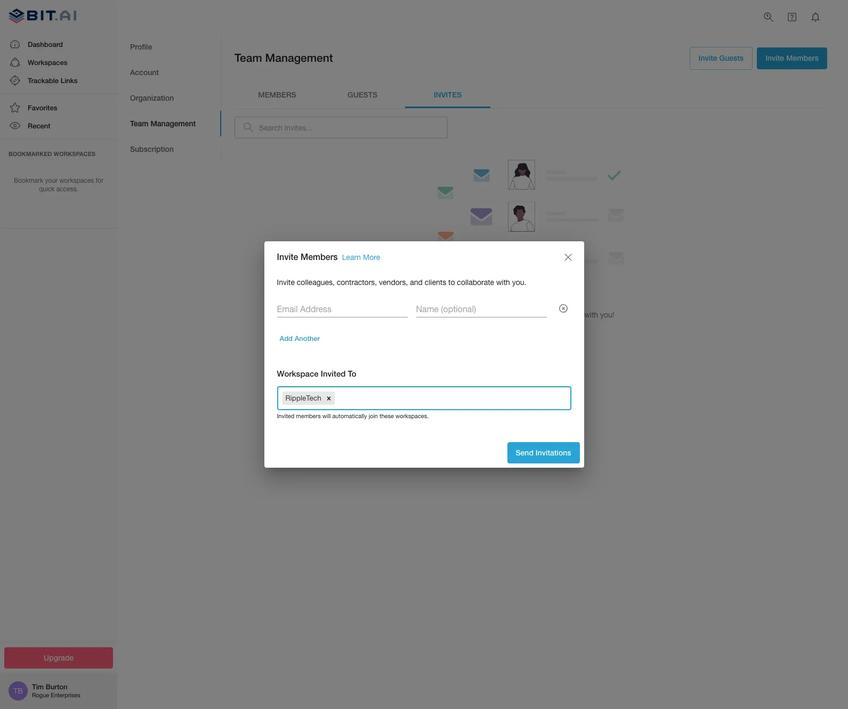Task type: locate. For each thing, give the bounding box(es) containing it.
with left the you.
[[497, 278, 510, 287]]

with
[[497, 278, 510, 287], [585, 311, 599, 319]]

0 vertical spatial members
[[503, 311, 535, 319]]

0 vertical spatial members
[[787, 53, 819, 62]]

guests
[[348, 90, 378, 99]]

invite members button
[[757, 47, 828, 69]]

0 horizontal spatial with
[[497, 278, 510, 287]]

you.
[[512, 278, 527, 287]]

0 horizontal spatial tab list
[[117, 34, 221, 162]]

1 vertical spatial team
[[130, 119, 149, 128]]

subscription link
[[117, 137, 221, 162]]

invited
[[321, 369, 346, 379], [277, 414, 295, 420]]

1 vertical spatial members
[[301, 252, 338, 262]]

rogue
[[32, 693, 49, 699]]

invite guests
[[699, 53, 744, 62]]

team up members
[[235, 51, 262, 65]]

0 vertical spatial invited
[[321, 369, 346, 379]]

invite left team
[[448, 311, 466, 319]]

0 vertical spatial collaborate
[[457, 278, 495, 287]]

management
[[265, 51, 333, 65], [151, 119, 196, 128]]

members button
[[235, 82, 320, 108]]

0 horizontal spatial your
[[45, 177, 58, 184]]

management up members
[[265, 51, 333, 65]]

links
[[61, 76, 78, 85]]

your up quick
[[45, 177, 58, 184]]

invited down rippletech
[[277, 414, 295, 420]]

1 vertical spatial members
[[296, 414, 321, 420]]

0 vertical spatial your
[[45, 177, 58, 184]]

team management
[[235, 51, 333, 65], [130, 119, 196, 128]]

team management up members
[[235, 51, 333, 65]]

invite
[[699, 53, 718, 62], [766, 53, 785, 62], [277, 252, 298, 262], [277, 278, 295, 287], [448, 311, 466, 319]]

0 vertical spatial management
[[265, 51, 333, 65]]

favorites button
[[0, 99, 117, 117]]

invitations
[[536, 448, 572, 458]]

0 vertical spatial team
[[235, 51, 262, 65]]

members inside dialog
[[301, 252, 338, 262]]

collaborate up name (optional) "text box"
[[457, 278, 495, 287]]

1 horizontal spatial team
[[235, 51, 262, 65]]

clients
[[425, 278, 447, 287]]

1 vertical spatial management
[[151, 119, 196, 128]]

invite left guests
[[699, 53, 718, 62]]

recent button
[[0, 117, 117, 135]]

members left 'will'
[[296, 414, 321, 420]]

team management link
[[117, 111, 221, 137]]

0 horizontal spatial management
[[151, 119, 196, 128]]

members inside invite members dialog
[[296, 414, 321, 420]]

team
[[484, 311, 501, 319]]

with inside invite members dialog
[[497, 278, 510, 287]]

invite for invite members learn more
[[277, 252, 298, 262]]

management down the organization "link"
[[151, 119, 196, 128]]

invite colleagues, contractors, vendors, and clients to collaborate with you.
[[277, 278, 527, 287]]

1 horizontal spatial with
[[585, 311, 599, 319]]

access.
[[56, 186, 78, 193]]

0 horizontal spatial invited
[[277, 414, 295, 420]]

your left team
[[468, 311, 482, 319]]

invite for invite your team members to collaborate with you!
[[448, 311, 466, 319]]

collaborate
[[457, 278, 495, 287], [545, 311, 583, 319]]

profile link
[[117, 34, 221, 60]]

invite right guests
[[766, 53, 785, 62]]

organization link
[[117, 85, 221, 111]]

1 horizontal spatial members
[[503, 311, 535, 319]]

invite your team members to collaborate with you!
[[448, 311, 615, 319]]

members right team
[[503, 311, 535, 319]]

invited left to on the left bottom of the page
[[321, 369, 346, 379]]

account link
[[117, 60, 221, 85]]

1 horizontal spatial invited
[[321, 369, 346, 379]]

0 vertical spatial with
[[497, 278, 510, 287]]

0 horizontal spatial members
[[296, 414, 321, 420]]

upgrade button
[[4, 648, 113, 669]]

tab list containing profile
[[117, 34, 221, 162]]

collaborate left you!
[[545, 311, 583, 319]]

automatically
[[333, 414, 367, 420]]

learn
[[342, 254, 361, 262]]

invite up colleagues,
[[277, 252, 298, 262]]

team up subscription
[[130, 119, 149, 128]]

invite members
[[766, 53, 819, 62]]

1 vertical spatial collaborate
[[545, 311, 583, 319]]

members
[[787, 53, 819, 62], [301, 252, 338, 262]]

to
[[449, 278, 455, 287], [537, 311, 543, 319]]

guests button
[[320, 82, 405, 108]]

workspaces
[[54, 150, 95, 157]]

tab list
[[117, 34, 221, 162], [235, 82, 828, 108]]

trackable links
[[28, 76, 78, 85]]

1 horizontal spatial team management
[[235, 51, 333, 65]]

invite guests button
[[690, 47, 753, 70]]

0 vertical spatial team management
[[235, 51, 333, 65]]

0 horizontal spatial team
[[130, 119, 149, 128]]

trackable links button
[[0, 71, 117, 90]]

invite left colleagues,
[[277, 278, 295, 287]]

recent
[[28, 122, 50, 130]]

invited members will automatically join these workspaces.
[[277, 414, 429, 420]]

your inside bookmark your workspaces for quick access.
[[45, 177, 58, 184]]

dashboard
[[28, 40, 63, 48]]

1 horizontal spatial to
[[537, 311, 543, 319]]

vendors,
[[379, 278, 408, 287]]

your for invite
[[468, 311, 482, 319]]

burton
[[46, 683, 67, 692]]

0 vertical spatial to
[[449, 278, 455, 287]]

1 horizontal spatial your
[[468, 311, 482, 319]]

to
[[348, 369, 357, 379]]

Search Invites... search field
[[259, 117, 448, 139]]

workspaces button
[[0, 53, 117, 71]]

invite for invite members
[[766, 53, 785, 62]]

dashboard button
[[0, 35, 117, 53]]

1 vertical spatial your
[[468, 311, 482, 319]]

invite members dialog
[[264, 241, 584, 468]]

upgrade
[[44, 654, 74, 663]]

will
[[323, 414, 331, 420]]

0 horizontal spatial collaborate
[[457, 278, 495, 287]]

1 horizontal spatial tab list
[[235, 82, 828, 108]]

members
[[503, 311, 535, 319], [296, 414, 321, 420]]

your
[[45, 177, 58, 184], [468, 311, 482, 319]]

team management down the organization "link"
[[130, 119, 196, 128]]

0 horizontal spatial members
[[301, 252, 338, 262]]

with left you!
[[585, 311, 599, 319]]

0 horizontal spatial to
[[449, 278, 455, 287]]

team
[[235, 51, 262, 65], [130, 119, 149, 128]]

tim burton rogue enterprises
[[32, 683, 80, 699]]

1 vertical spatial to
[[537, 311, 543, 319]]

to right clients
[[449, 278, 455, 287]]

1 vertical spatial with
[[585, 311, 599, 319]]

learn more link
[[342, 254, 380, 262]]

invite members learn more
[[277, 252, 380, 262]]

1 vertical spatial team management
[[130, 119, 196, 128]]

to right team
[[537, 311, 543, 319]]

members inside button
[[787, 53, 819, 62]]

1 horizontal spatial members
[[787, 53, 819, 62]]



Task type: describe. For each thing, give the bounding box(es) containing it.
guests
[[720, 53, 744, 62]]

colleagues,
[[297, 278, 335, 287]]

send
[[516, 448, 534, 458]]

enterprises
[[51, 693, 80, 699]]

account
[[130, 68, 159, 77]]

send invitations
[[516, 448, 572, 458]]

tim
[[32, 683, 44, 692]]

quick
[[39, 186, 55, 193]]

add
[[280, 335, 293, 343]]

rippletech
[[286, 394, 322, 403]]

1 horizontal spatial collaborate
[[545, 311, 583, 319]]

join
[[369, 414, 378, 420]]

workspaces.
[[396, 414, 429, 420]]

for
[[96, 177, 103, 184]]

0 horizontal spatial team management
[[130, 119, 196, 128]]

organization
[[130, 93, 174, 102]]

bookmark
[[14, 177, 43, 184]]

and
[[410, 278, 423, 287]]

invites button
[[405, 82, 491, 108]]

workspace
[[277, 369, 319, 379]]

bookmarked workspaces
[[9, 150, 95, 157]]

more
[[363, 254, 380, 262]]

members for invite members
[[787, 53, 819, 62]]

these
[[380, 414, 394, 420]]

workspaces
[[28, 58, 67, 67]]

workspace invited to
[[277, 369, 357, 379]]

to inside invite members dialog
[[449, 278, 455, 287]]

members
[[258, 90, 296, 99]]

bookmark your workspaces for quick access.
[[14, 177, 103, 193]]

add another
[[280, 335, 320, 343]]

you!
[[601, 311, 615, 319]]

invite for invite guests
[[699, 53, 718, 62]]

send invitations button
[[508, 443, 580, 464]]

add another button
[[277, 331, 323, 347]]

collaborate inside invite members dialog
[[457, 278, 495, 287]]

tab list containing members
[[235, 82, 828, 108]]

contractors,
[[337, 278, 377, 287]]

members for invite members learn more
[[301, 252, 338, 262]]

1 horizontal spatial management
[[265, 51, 333, 65]]

favorites
[[28, 104, 57, 112]]

tb
[[13, 688, 23, 696]]

Email Address text field
[[277, 301, 408, 318]]

trackable
[[28, 76, 59, 85]]

profile
[[130, 42, 152, 51]]

invite for invite colleagues, contractors, vendors, and clients to collaborate with you.
[[277, 278, 295, 287]]

subscription
[[130, 144, 174, 153]]

1 vertical spatial invited
[[277, 414, 295, 420]]

invites
[[434, 90, 462, 99]]

your for bookmark
[[45, 177, 58, 184]]

another
[[295, 335, 320, 343]]

workspaces
[[59, 177, 94, 184]]

Name (optional) text field
[[416, 301, 547, 318]]

bookmarked
[[9, 150, 52, 157]]



Task type: vqa. For each thing, say whether or not it's contained in the screenshot.
No Invites Found.
no



